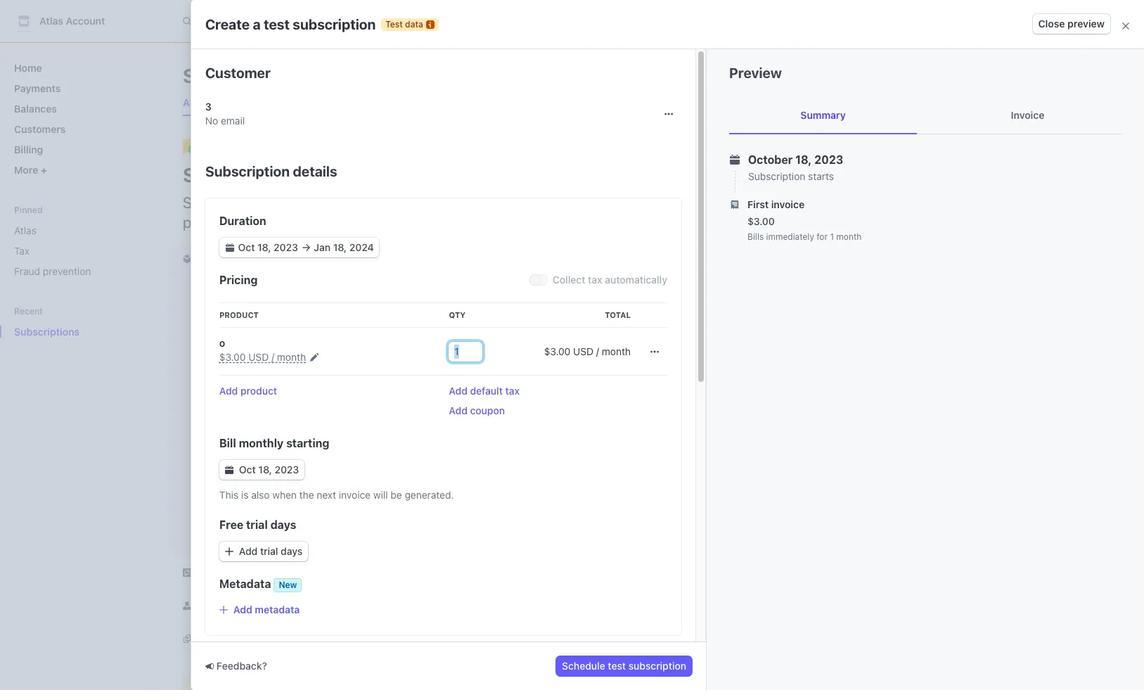 Task type: describe. For each thing, give the bounding box(es) containing it.
determine price by the number of people using a subscription.
[[493, 323, 715, 349]]

view docs for determine price by the number of people using a subscription.
[[493, 362, 541, 374]]

to inside other pricing model see products and prices guidance to help shape your pricing model.
[[651, 430, 660, 442]]

subscriptions inside recent navigation links element
[[14, 326, 80, 338]]

0 vertical spatial billing
[[332, 163, 388, 186]]

october
[[749, 153, 793, 166]]

billing for billing scale
[[825, 246, 853, 258]]

good-better-best provide a choice of escalating prices, based on tier of service.
[[214, 307, 457, 349]]

total
[[605, 310, 631, 319]]

manage inside create subscriptions, offer trials or discounts, and effortlessly manage recurring billing.
[[878, 219, 914, 231]]

customers
[[14, 123, 66, 135]]

offer
[[924, 207, 946, 219]]

add default tax button
[[449, 384, 520, 398]]

oct 18, 2023 button
[[219, 460, 305, 480]]

revenue
[[575, 193, 629, 212]]

schedule test subscription button
[[557, 656, 692, 676]]

docs for provide a choice of escalating prices, based on tier of service.
[[239, 362, 262, 374]]

shape
[[685, 430, 712, 442]]

end date field
[[311, 241, 377, 255]]

subscription details
[[205, 163, 337, 179]]

view for provide a choice of escalating prices, based on tier of service.
[[214, 362, 236, 374]]

svg image inside choose your pricing model dropdown button
[[183, 255, 191, 263]]

october 18, 2023 subscription starts
[[749, 153, 844, 182]]

fraud prevention
[[14, 265, 91, 277]]

data
[[405, 19, 423, 29]]

customers link
[[8, 118, 144, 141]]

payments
[[14, 82, 61, 94]]

all subscriptions link
[[177, 93, 268, 113]]

before
[[203, 275, 233, 287]]

1 horizontal spatial /
[[597, 345, 599, 357]]

bill monthly starting
[[219, 437, 330, 450]]

before you start, learn about common recurring pricing models.
[[203, 275, 491, 287]]

escalating
[[303, 323, 350, 335]]

operations
[[392, 193, 463, 212]]

tier
[[430, 323, 445, 335]]

test data
[[386, 19, 423, 29]]

number
[[600, 323, 634, 335]]

docs for charge customers based on how much they use in a billing cycle.
[[239, 469, 262, 481]]

trials
[[948, 207, 971, 219]]

they
[[394, 430, 413, 442]]

learn
[[281, 275, 303, 287]]

effortlessly
[[825, 219, 875, 231]]

view for charge customers based on how much they use in a billing cycle.
[[214, 469, 236, 481]]

and inside other pricing model see products and prices guidance to help shape your pricing model.
[[556, 430, 573, 442]]

customers
[[249, 430, 297, 442]]

pricing down also
[[242, 517, 274, 529]]

recurring inside create subscriptions, offer trials or discounts, and effortlessly manage recurring billing.
[[917, 219, 958, 231]]

1 horizontal spatial $3.00
[[544, 345, 571, 357]]

metadata
[[255, 604, 300, 616]]

prices,
[[352, 323, 383, 335]]

also
[[251, 489, 270, 501]]

invoice link
[[934, 97, 1122, 134]]

invoice
[[1011, 109, 1045, 121]]

schedule
[[562, 660, 606, 672]]

first invoice $3.00 bills immediately for 1 month
[[748, 198, 862, 242]]

subscription inside button
[[629, 660, 687, 672]]

this
[[219, 489, 239, 501]]

billing for billing
[[14, 144, 43, 155]]

recurring inside streamline your billing workflows set up and manage your billing operations to capture more revenue and accept recurring payments globally.
[[710, 193, 770, 212]]

view docs for charge customers based on how much they use in a billing cycle.
[[214, 469, 262, 481]]

add trial days
[[239, 545, 303, 557]]

month inside button
[[277, 351, 306, 363]]

trial for add
[[260, 545, 278, 557]]

for
[[817, 231, 828, 242]]

atlas link
[[8, 219, 144, 242]]

add coupon
[[449, 405, 505, 417]]

add for add metadata
[[233, 604, 252, 616]]

Search search field
[[174, 8, 571, 34]]

pricing down see in the bottom of the page
[[493, 444, 524, 456]]

help
[[663, 430, 682, 442]]

atlas for atlas account
[[39, 15, 63, 27]]

tax inside button
[[506, 385, 520, 397]]

2 vertical spatial recurring
[[377, 275, 418, 287]]

recent navigation links element
[[0, 305, 155, 343]]

0 vertical spatial tax
[[588, 274, 603, 286]]

close preview
[[1039, 18, 1105, 30]]

charge
[[214, 430, 247, 442]]

create for create subscriptions, offer trials or discounts, and effortlessly manage recurring billing.
[[825, 207, 855, 219]]

generated.
[[405, 489, 454, 501]]

on inside good-better-best provide a choice of escalating prices, based on tier of service.
[[416, 323, 427, 335]]

invoice inside first invoice $3.00 bills immediately for 1 month
[[772, 198, 805, 210]]

fraud prevention link
[[8, 260, 144, 283]]

pinned element
[[8, 219, 144, 283]]

model inside dropdown button
[[302, 253, 332, 265]]

customer
[[205, 65, 271, 81]]

month inside first invoice $3.00 bills immediately for 1 month
[[837, 231, 862, 242]]

or
[[973, 207, 983, 219]]

1 horizontal spatial month
[[602, 345, 631, 357]]

how
[[344, 430, 363, 442]]

billing inside "charge customers based on how much they use in a billing cycle."
[[214, 444, 241, 456]]

search
[[197, 15, 229, 27]]

test
[[386, 19, 403, 29]]

using
[[683, 323, 707, 335]]

of inside determine price by the number of people using a subscription.
[[637, 323, 646, 335]]

scale
[[856, 246, 881, 258]]

view docs button for charge customers based on how much they use in a billing cycle.
[[205, 460, 279, 485]]

pinned
[[14, 205, 43, 215]]

home link
[[8, 56, 144, 80]]

be
[[391, 489, 402, 501]]

immediately
[[767, 231, 815, 242]]

1 horizontal spatial usd
[[574, 345, 594, 357]]

starting
[[286, 437, 330, 450]]

pinned navigation links element
[[8, 204, 144, 283]]

choose your pricing model
[[203, 253, 332, 265]]

svg image inside the create pricing link
[[280, 519, 288, 528]]

guidance
[[606, 430, 648, 442]]

svg image
[[225, 466, 233, 474]]

feedback?
[[217, 660, 267, 672]]

billing for billing starter
[[839, 170, 867, 182]]

and up duration
[[230, 193, 255, 212]]

to inside streamline your billing workflows set up and manage your billing operations to capture more revenue and accept recurring payments globally.
[[466, 193, 479, 212]]

start date field
[[236, 241, 301, 255]]

qty
[[449, 310, 466, 319]]

subscriptions link
[[8, 320, 124, 343]]

choose
[[203, 253, 239, 265]]

1 of from the left
[[291, 323, 301, 335]]

0 vertical spatial subscriptions
[[183, 64, 311, 87]]

globally.
[[252, 213, 307, 231]]

your inside other pricing model see products and prices guidance to help shape your pricing model.
[[715, 430, 735, 442]]

create for create pricing
[[208, 517, 239, 529]]

pricing inside dropdown button
[[266, 253, 300, 265]]

accept
[[661, 193, 707, 212]]

about
[[306, 275, 332, 287]]

2 of from the left
[[448, 323, 457, 335]]

add for add default tax
[[449, 385, 468, 397]]

free trial days
[[219, 519, 296, 531]]

charge customers based on how much they use in a billing cycle.
[[214, 430, 451, 456]]

streamline your billing workflows set up and manage your billing operations to capture more revenue and accept recurring payments globally.
[[183, 163, 770, 231]]

product
[[219, 310, 259, 319]]

create subscriptions, offer trials or discounts, and effortlessly manage recurring billing.
[[825, 207, 1052, 231]]

see
[[493, 430, 510, 442]]

atlas account
[[39, 15, 105, 27]]



Task type: locate. For each thing, give the bounding box(es) containing it.
1 horizontal spatial recurring
[[710, 193, 770, 212]]

0 horizontal spatial recurring
[[377, 275, 418, 287]]

0 horizontal spatial $3.00
[[219, 351, 246, 363]]

of right the tier
[[448, 323, 457, 335]]

a right the search
[[253, 16, 261, 32]]

$3.00 down service.
[[219, 351, 246, 363]]

billing right starts
[[839, 170, 867, 182]]

usd down service.
[[249, 351, 269, 363]]

a inside good-better-best provide a choice of escalating prices, based on tier of service.
[[251, 323, 256, 335]]

the inside determine price by the number of people using a subscription.
[[582, 323, 597, 335]]

add for add trial days
[[239, 545, 258, 557]]

1 horizontal spatial of
[[448, 323, 457, 335]]

create for create a test subscription
[[205, 16, 250, 32]]

bills
[[748, 231, 764, 242]]

view docs for provide a choice of escalating prices, based on tier of service.
[[214, 362, 262, 374]]

1 horizontal spatial invoice
[[772, 198, 805, 210]]

recurring
[[710, 193, 770, 212], [917, 219, 958, 231], [377, 275, 418, 287]]

add left product
[[219, 385, 238, 397]]

0 vertical spatial 18,
[[796, 153, 812, 166]]

your up the you
[[242, 253, 263, 265]]

atlas account button
[[14, 11, 119, 31]]

docs for determine price by the number of people using a subscription.
[[518, 362, 541, 374]]

model inside other pricing model see products and prices guidance to help shape your pricing model.
[[565, 414, 597, 427]]

tax right default
[[506, 385, 520, 397]]

create up customer
[[205, 16, 250, 32]]

0 horizontal spatial month
[[277, 351, 306, 363]]

trial for free
[[246, 519, 268, 531]]

2 horizontal spatial $3.00
[[748, 215, 775, 227]]

free
[[219, 519, 244, 531]]

18, right oct
[[258, 464, 272, 476]]

view docs button down service.
[[205, 353, 279, 379]]

cycle.
[[243, 444, 270, 456]]

1 vertical spatial billing
[[839, 170, 867, 182]]

when
[[272, 489, 297, 501]]

pricing up products at the left
[[526, 414, 562, 427]]

subscription down october
[[749, 170, 806, 182]]

1 horizontal spatial subscription
[[749, 170, 806, 182]]

1 vertical spatial subscriptions
[[14, 326, 80, 338]]

1 horizontal spatial subscriptions
[[183, 64, 311, 87]]

month down choice
[[277, 351, 306, 363]]

more button
[[8, 158, 144, 182]]

payments
[[183, 213, 249, 231]]

tax right 'collect'
[[588, 274, 603, 286]]

based right 'prices,'
[[386, 323, 413, 335]]

1 horizontal spatial tax
[[588, 274, 603, 286]]

1 vertical spatial days
[[281, 545, 303, 557]]

0 vertical spatial invoice
[[772, 198, 805, 210]]

0 horizontal spatial based
[[300, 430, 328, 442]]

0 vertical spatial to
[[466, 193, 479, 212]]

subscription
[[293, 16, 376, 32], [629, 660, 687, 672]]

2023 inside oct 18, 2023 button
[[275, 464, 299, 476]]

billing link
[[8, 138, 144, 161]]

1 horizontal spatial the
[[582, 323, 597, 335]]

1 horizontal spatial on
[[416, 323, 427, 335]]

test
[[264, 16, 290, 32], [608, 660, 626, 672]]

docs up is
[[239, 469, 262, 481]]

1 vertical spatial recurring
[[917, 219, 958, 231]]

provide
[[214, 323, 248, 335]]

a inside determine price by the number of people using a subscription.
[[710, 323, 715, 335]]

billing inside core navigation links element
[[14, 144, 43, 155]]

1 horizontal spatial $3.00 usd / month
[[544, 345, 631, 357]]

days for free trial days
[[271, 519, 296, 531]]

1 vertical spatial on
[[330, 430, 342, 442]]

$3.00 up "bills"
[[748, 215, 775, 227]]

model
[[302, 253, 332, 265], [565, 414, 597, 427]]

0 horizontal spatial invoice
[[339, 489, 371, 501]]

0 horizontal spatial of
[[291, 323, 301, 335]]

18, for oct
[[258, 464, 272, 476]]

1 vertical spatial test
[[608, 660, 626, 672]]

recurring right common
[[377, 275, 418, 287]]

monthly
[[239, 437, 284, 450]]

usd inside button
[[249, 351, 269, 363]]

$3.00 down price
[[544, 345, 571, 357]]

2023 for oct
[[275, 464, 299, 476]]

0 horizontal spatial subscriptions
[[14, 326, 80, 338]]

add down the create pricing link
[[239, 545, 258, 557]]

manage up 'scale'
[[878, 219, 914, 231]]

a right 'in'
[[446, 430, 451, 442]]

view docs button for determine price by the number of people using a subscription.
[[485, 353, 559, 379]]

0 vertical spatial model
[[302, 253, 332, 265]]

0 horizontal spatial pricing
[[219, 274, 258, 286]]

2023 up starts
[[815, 153, 844, 166]]

atlas inside button
[[39, 15, 63, 27]]

2023
[[815, 153, 844, 166], [275, 464, 299, 476]]

view for determine price by the number of people using a subscription.
[[493, 362, 516, 374]]

add trial days button
[[219, 542, 308, 561]]

create a test subscription
[[205, 16, 376, 32]]

1 vertical spatial billing
[[349, 193, 388, 212]]

days for add trial days
[[281, 545, 303, 557]]

$3.00 usd / month down choice
[[219, 351, 306, 363]]

based inside "charge customers based on how much they use in a billing cycle."
[[300, 430, 328, 442]]

add
[[219, 385, 238, 397], [449, 385, 468, 397], [449, 405, 468, 417], [239, 545, 258, 557], [233, 604, 252, 616]]

2 horizontal spatial recurring
[[917, 219, 958, 231]]

pricing left models. on the left top of page
[[421, 275, 452, 287]]

core navigation links element
[[8, 56, 144, 182]]

0 vertical spatial test
[[264, 16, 290, 32]]

subscription up up
[[205, 163, 290, 179]]

on inside "charge customers based on how much they use in a billing cycle."
[[330, 430, 342, 442]]

default
[[470, 385, 503, 397]]

add inside button
[[449, 385, 468, 397]]

account
[[66, 15, 105, 27]]

pricing down choose
[[219, 274, 258, 286]]

tab list
[[730, 97, 1122, 134]]

18, inside october 18, 2023 subscription starts
[[796, 153, 812, 166]]

3 of from the left
[[637, 323, 646, 335]]

trial right the free
[[246, 519, 268, 531]]

$3.00 usd / month down by
[[544, 345, 631, 357]]

your inside dropdown button
[[242, 253, 263, 265]]

0 vertical spatial 2023
[[815, 153, 844, 166]]

1 vertical spatial subscription
[[629, 660, 687, 672]]

the left next
[[300, 489, 314, 501]]

billing.
[[961, 219, 991, 231]]

None text field
[[449, 342, 483, 362]]

add coupon button
[[449, 404, 505, 418]]

$3.00 usd / month button
[[219, 350, 319, 364]]

pricing up starts
[[825, 141, 863, 153]]

recent
[[14, 306, 43, 317]]

2023 inside october 18, 2023 subscription starts
[[815, 153, 844, 166]]

add metadata
[[233, 604, 300, 616]]

1 vertical spatial the
[[300, 489, 314, 501]]

atlas down the pinned
[[14, 224, 37, 236]]

view docs button up is
[[205, 460, 279, 485]]

1 vertical spatial 18,
[[258, 464, 272, 476]]

the
[[582, 323, 597, 335], [300, 489, 314, 501]]

1 horizontal spatial based
[[386, 323, 413, 335]]

0 vertical spatial the
[[582, 323, 597, 335]]

1 horizontal spatial test
[[608, 660, 626, 672]]

manage
[[258, 193, 312, 212], [878, 219, 914, 231]]

0 horizontal spatial manage
[[258, 193, 312, 212]]

0 horizontal spatial $3.00 usd / month
[[219, 351, 306, 363]]

0 horizontal spatial subscription
[[205, 163, 290, 179]]

create inside create subscriptions, offer trials or discounts, and effortlessly manage recurring billing.
[[825, 207, 855, 219]]

email
[[221, 115, 245, 127]]

a right using
[[710, 323, 715, 335]]

your right shape
[[715, 430, 735, 442]]

trial down free trial days
[[260, 545, 278, 557]]

subscription inside october 18, 2023 subscription starts
[[749, 170, 806, 182]]

test
[[552, 44, 571, 52]]

docs down subscription.
[[518, 362, 541, 374]]

0 vertical spatial on
[[416, 323, 427, 335]]

days up the add trial days
[[271, 519, 296, 531]]

0 vertical spatial create
[[205, 16, 250, 32]]

0 horizontal spatial /
[[272, 351, 274, 363]]

metadata
[[219, 578, 271, 590]]

$3.00 inside first invoice $3.00 bills immediately for 1 month
[[748, 215, 775, 227]]

days
[[271, 519, 296, 531], [281, 545, 303, 557]]

model up about
[[302, 253, 332, 265]]

0 horizontal spatial 2023
[[275, 464, 299, 476]]

invoice
[[772, 198, 805, 210], [339, 489, 371, 501]]

payments link
[[8, 77, 144, 100]]

and left accept
[[632, 193, 657, 212]]

1 vertical spatial trial
[[260, 545, 278, 557]]

you
[[235, 275, 252, 287]]

0 vertical spatial pricing
[[825, 141, 863, 153]]

0 horizontal spatial atlas
[[14, 224, 37, 236]]

atlas left account
[[39, 15, 63, 27]]

/ inside button
[[272, 351, 274, 363]]

1 vertical spatial model
[[565, 414, 597, 427]]

invoice left 'will'
[[339, 489, 371, 501]]

billing down 1
[[825, 246, 853, 258]]

best
[[284, 307, 307, 320]]

invoice right first at the right top
[[772, 198, 805, 210]]

atlas inside pinned element
[[14, 224, 37, 236]]

svg image
[[665, 110, 673, 118], [226, 243, 234, 252], [183, 255, 191, 263], [651, 348, 659, 356], [280, 519, 288, 528], [225, 547, 233, 556]]

create
[[205, 16, 250, 32], [825, 207, 855, 219], [208, 517, 239, 529]]

0 vertical spatial days
[[271, 519, 296, 531]]

based inside good-better-best provide a choice of escalating prices, based on tier of service.
[[386, 323, 413, 335]]

1 horizontal spatial 2023
[[815, 153, 844, 166]]

summary
[[801, 109, 846, 121]]

1 horizontal spatial 18,
[[796, 153, 812, 166]]

3 no email
[[205, 101, 245, 127]]

0 vertical spatial billing
[[14, 144, 43, 155]]

will
[[373, 489, 388, 501]]

1 horizontal spatial atlas
[[39, 15, 63, 27]]

determine
[[493, 323, 540, 335]]

view down o
[[214, 362, 236, 374]]

use
[[416, 430, 432, 442]]

0 horizontal spatial on
[[330, 430, 342, 442]]

billing up more
[[14, 144, 43, 155]]

pricing up learn
[[266, 253, 300, 265]]

1 vertical spatial tax
[[506, 385, 520, 397]]

svg image inside add trial days button
[[225, 547, 233, 556]]

view docs
[[214, 362, 262, 374], [493, 362, 541, 374], [214, 469, 262, 481]]

1 vertical spatial pricing
[[219, 274, 258, 286]]

test inside schedule test subscription button
[[608, 660, 626, 672]]

1 vertical spatial 2023
[[275, 464, 299, 476]]

your
[[287, 163, 328, 186], [316, 193, 345, 212], [242, 253, 263, 265], [715, 430, 735, 442]]

create down this at the bottom left
[[208, 517, 239, 529]]

schedule test subscription
[[562, 660, 687, 672]]

automatically
[[605, 274, 668, 286]]

and left prices
[[556, 430, 573, 442]]

atlas for atlas
[[14, 224, 37, 236]]

2023 up when
[[275, 464, 299, 476]]

people
[[649, 323, 680, 335]]

view docs button down subscription.
[[485, 353, 559, 379]]

2 horizontal spatial month
[[837, 231, 862, 242]]

other
[[493, 414, 523, 427]]

0 horizontal spatial 18,
[[258, 464, 272, 476]]

more
[[14, 164, 41, 176]]

manage inside streamline your billing workflows set up and manage your billing operations to capture more revenue and accept recurring payments globally.
[[258, 193, 312, 212]]

0 horizontal spatial usd
[[249, 351, 269, 363]]

1 horizontal spatial subscription
[[629, 660, 687, 672]]

based left how
[[300, 430, 328, 442]]

and right discounts,
[[1035, 207, 1052, 219]]

0 vertical spatial manage
[[258, 193, 312, 212]]

0 horizontal spatial tax
[[506, 385, 520, 397]]

1 horizontal spatial manage
[[878, 219, 914, 231]]

2023 for october
[[815, 153, 844, 166]]

by
[[569, 323, 580, 335]]

1 horizontal spatial pricing
[[825, 141, 863, 153]]

add left coupon
[[449, 405, 468, 417]]

0 vertical spatial based
[[386, 323, 413, 335]]

view docs up is
[[214, 469, 262, 481]]

1 horizontal spatial to
[[651, 430, 660, 442]]

0 horizontal spatial test
[[264, 16, 290, 32]]

summary link
[[730, 97, 917, 134]]

preview
[[730, 65, 782, 81]]

on left the tier
[[416, 323, 427, 335]]

usd down by
[[574, 345, 594, 357]]

manage up 'globally.' on the left top
[[258, 193, 312, 212]]

0 vertical spatial atlas
[[39, 15, 63, 27]]

balances
[[14, 103, 57, 115]]

models.
[[455, 275, 491, 287]]

month down effortlessly
[[837, 231, 862, 242]]

create up 1
[[825, 207, 855, 219]]

1
[[831, 231, 834, 242]]

close
[[1039, 18, 1066, 30]]

1 vertical spatial manage
[[878, 219, 914, 231]]

view up default
[[493, 362, 516, 374]]

recurring left billing.
[[917, 219, 958, 231]]

subscriptions down recent in the top left of the page
[[14, 326, 80, 338]]

$3.00 inside button
[[219, 351, 246, 363]]

docs up add product
[[239, 362, 262, 374]]

view docs button for provide a choice of escalating prices, based on tier of service.
[[205, 353, 279, 379]]

2 vertical spatial billing
[[825, 246, 853, 258]]

and inside create subscriptions, offer trials or discounts, and effortlessly manage recurring billing.
[[1035, 207, 1052, 219]]

1 vertical spatial invoice
[[339, 489, 371, 501]]

0 horizontal spatial subscription
[[293, 16, 376, 32]]

choice
[[259, 323, 289, 335]]

prices
[[576, 430, 604, 442]]

1 vertical spatial atlas
[[14, 224, 37, 236]]

your down details
[[316, 193, 345, 212]]

home
[[14, 62, 42, 74]]

in
[[435, 430, 443, 442]]

2 vertical spatial create
[[208, 517, 239, 529]]

o
[[219, 337, 225, 349]]

18, inside button
[[258, 464, 272, 476]]

of down best
[[291, 323, 301, 335]]

of left people
[[637, 323, 646, 335]]

$3.00 usd / month inside button
[[219, 351, 306, 363]]

collect tax automatically
[[553, 274, 668, 286]]

model up prices
[[565, 414, 597, 427]]

first
[[748, 198, 769, 210]]

1 vertical spatial create
[[825, 207, 855, 219]]

add metadata button
[[219, 604, 300, 616]]

this is also when the next invoice will be generated.
[[219, 489, 454, 501]]

view docs up add product
[[214, 362, 262, 374]]

test right schedule
[[608, 660, 626, 672]]

product
[[241, 385, 277, 397]]

recurring up "bills"
[[710, 193, 770, 212]]

workflows
[[392, 163, 487, 186]]

subscriptions up subscriptions
[[183, 64, 311, 87]]

view docs down subscription.
[[493, 362, 541, 374]]

1 horizontal spatial model
[[565, 414, 597, 427]]

days inside button
[[281, 545, 303, 557]]

0 horizontal spatial model
[[302, 253, 332, 265]]

18, up starts
[[796, 153, 812, 166]]

view up this at the bottom left
[[214, 469, 236, 481]]

add up add coupon on the left bottom
[[449, 385, 468, 397]]

month down number
[[602, 345, 631, 357]]

add for add coupon
[[449, 405, 468, 417]]

starts
[[809, 170, 835, 182]]

1 vertical spatial based
[[300, 430, 328, 442]]

set
[[183, 193, 205, 212]]

0 vertical spatial trial
[[246, 519, 268, 531]]

common
[[335, 275, 374, 287]]

the right by
[[582, 323, 597, 335]]

on left how
[[330, 430, 342, 442]]

no
[[205, 115, 218, 127]]

add down metadata
[[233, 604, 252, 616]]

to left help
[[651, 430, 660, 442]]

trial inside button
[[260, 545, 278, 557]]

0 vertical spatial recurring
[[710, 193, 770, 212]]

18, for october
[[796, 153, 812, 166]]

0 horizontal spatial to
[[466, 193, 479, 212]]

test up customer
[[264, 16, 290, 32]]

days up new on the bottom left of page
[[281, 545, 303, 557]]

0 horizontal spatial the
[[300, 489, 314, 501]]

tab list containing summary
[[730, 97, 1122, 134]]

next
[[317, 489, 336, 501]]

0 vertical spatial subscription
[[293, 16, 376, 32]]

all subscriptions
[[183, 96, 262, 108]]

1 vertical spatial to
[[651, 430, 660, 442]]

your up 'globally.' on the left top
[[287, 163, 328, 186]]

a down better-
[[251, 323, 256, 335]]

docs
[[239, 362, 262, 374], [518, 362, 541, 374], [239, 469, 262, 481]]

2 horizontal spatial of
[[637, 323, 646, 335]]

a inside "charge customers based on how much they use in a billing cycle."
[[446, 430, 451, 442]]

add for add product
[[219, 385, 238, 397]]

2 vertical spatial billing
[[214, 444, 241, 456]]

tax
[[14, 245, 30, 257]]

to left capture
[[466, 193, 479, 212]]



Task type: vqa. For each thing, say whether or not it's contained in the screenshot.
second What from the top
no



